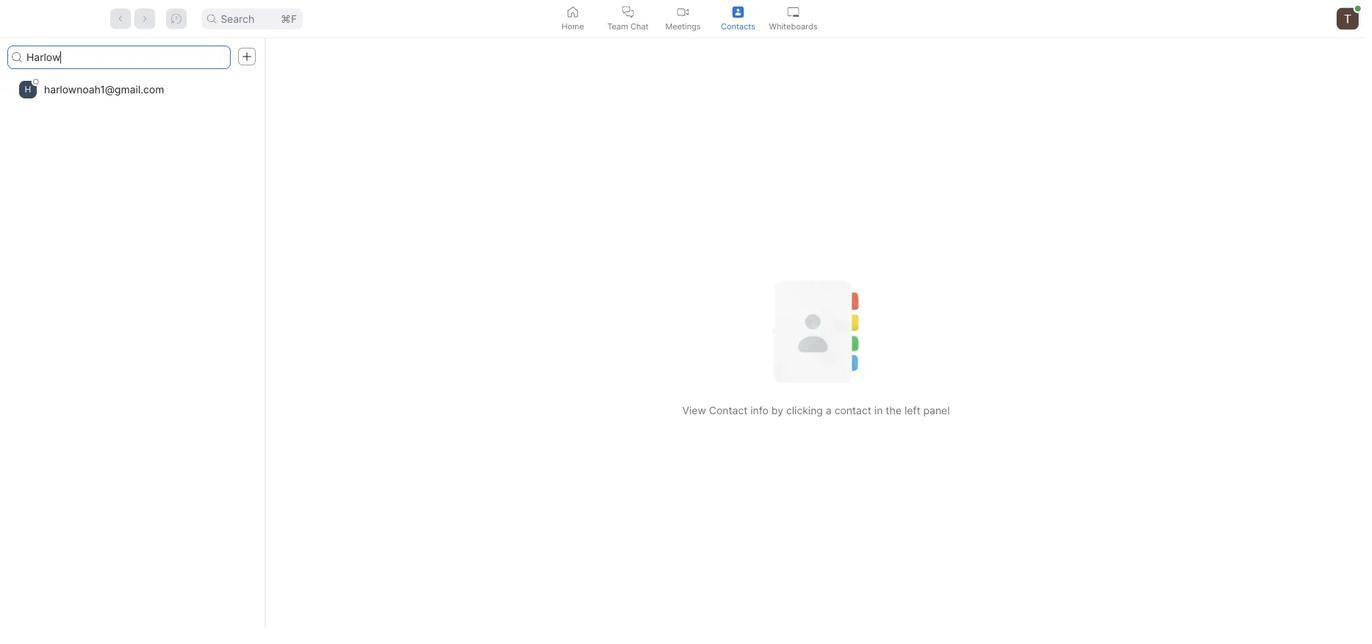 Task type: locate. For each thing, give the bounding box(es) containing it.
team chat image
[[622, 6, 634, 18]]

⌘f
[[281, 12, 297, 25]]

left
[[905, 404, 921, 417]]

contact
[[709, 404, 748, 417]]

chat
[[631, 21, 649, 31]]

by
[[772, 404, 784, 417]]

contacts button
[[711, 0, 766, 37]]

offline image
[[33, 79, 39, 85], [33, 79, 39, 85]]

view contact info by clicking a contact in the left panel
[[683, 404, 950, 417]]

home button
[[546, 0, 601, 37]]

tab list
[[546, 0, 821, 37]]

in
[[875, 404, 883, 417]]

team chat button
[[601, 0, 656, 37]]

plus small image
[[242, 51, 252, 62], [242, 51, 252, 62]]

whiteboard small image
[[788, 6, 800, 18], [788, 6, 800, 18]]

avatar image
[[1337, 8, 1359, 30]]

harlownoah1@gmail.com
[[44, 83, 164, 96]]

team chat
[[608, 21, 649, 31]]

meetings
[[666, 21, 701, 31]]

magnifier image
[[207, 14, 216, 23], [207, 14, 216, 23], [12, 52, 22, 62], [12, 52, 22, 62]]

info
[[751, 404, 769, 417]]

profile contact image
[[733, 6, 744, 18], [733, 6, 744, 18]]

contact
[[835, 404, 872, 417]]

team chat image
[[622, 6, 634, 18]]

online image
[[1356, 6, 1361, 12], [1356, 6, 1361, 12]]

video on image
[[678, 6, 689, 18], [678, 6, 689, 18]]

whiteboards button
[[766, 0, 821, 37]]



Task type: describe. For each thing, give the bounding box(es) containing it.
meetings button
[[656, 0, 711, 37]]

panel
[[924, 404, 950, 417]]

the
[[886, 404, 902, 417]]

contacts
[[721, 21, 756, 31]]

h
[[25, 84, 31, 95]]

clicking
[[787, 404, 823, 417]]

view
[[683, 404, 706, 417]]

home small image
[[567, 6, 579, 18]]

search
[[221, 12, 255, 25]]

home small image
[[567, 6, 579, 18]]

whiteboards
[[769, 21, 818, 31]]

tab list containing home
[[546, 0, 821, 37]]

Search text field
[[7, 46, 231, 69]]

a
[[826, 404, 832, 417]]

contacts tab panel
[[0, 38, 1367, 629]]

home
[[562, 21, 584, 31]]

team
[[608, 21, 628, 31]]



